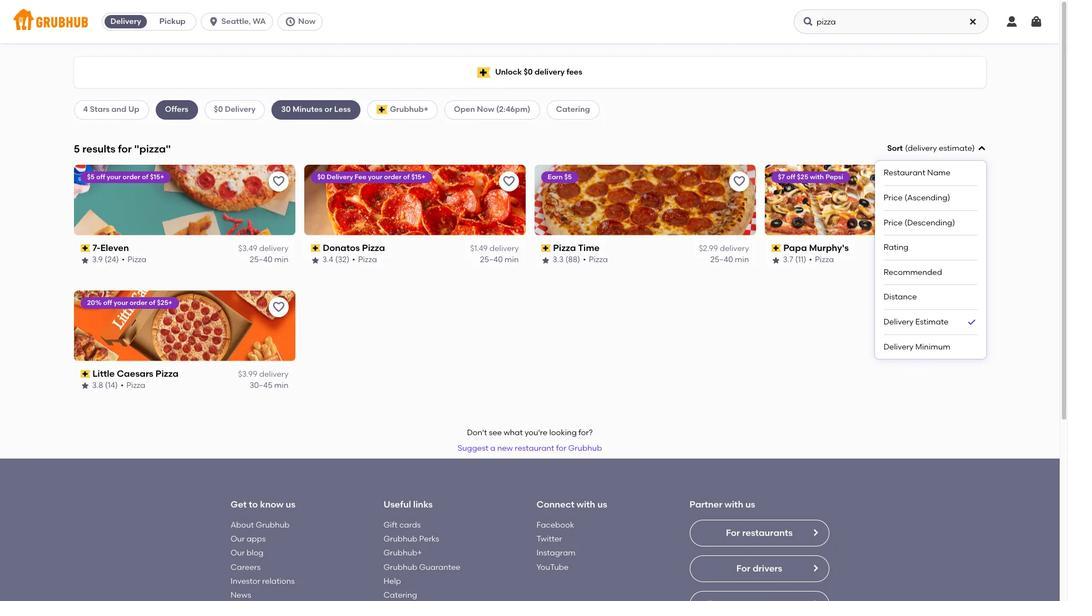 Task type: locate. For each thing, give the bounding box(es) containing it.
save this restaurant image for papa murphy's
[[963, 175, 977, 188]]

grubhub+ left open
[[390, 105, 429, 114]]

delivery button
[[102, 13, 149, 31]]

1 horizontal spatial now
[[477, 105, 495, 114]]

1 $5 from the left
[[87, 173, 95, 181]]

connect with us
[[537, 500, 608, 510]]

of left $25+
[[149, 299, 156, 307]]

delivery down distance
[[884, 317, 914, 327]]

caesars
[[117, 368, 153, 379]]

delivery right '$1.49'
[[490, 244, 519, 253]]

3 us from the left
[[746, 500, 756, 510]]

facebook
[[537, 520, 575, 530]]

grubhub down for?
[[569, 444, 602, 453]]

save this restaurant button
[[269, 171, 289, 191], [499, 171, 519, 191], [730, 171, 750, 191], [960, 171, 980, 191], [269, 297, 289, 317]]

right image inside for drivers 'link'
[[811, 564, 820, 573]]

us right know
[[286, 500, 296, 510]]

2 horizontal spatial 25–40 min
[[711, 255, 750, 265]]

partner
[[690, 500, 723, 510]]

our down 'about'
[[231, 534, 245, 544]]

0 horizontal spatial with
[[577, 500, 596, 510]]

min for $2.99 delivery
[[735, 255, 750, 265]]

• right (88)
[[583, 255, 586, 265]]

save this restaurant image
[[272, 175, 285, 188], [502, 175, 516, 188], [963, 175, 977, 188], [272, 300, 285, 314]]

1 horizontal spatial svg image
[[978, 144, 987, 153]]

2 25–40 from the left
[[480, 255, 503, 265]]

gift
[[384, 520, 398, 530]]

delivery right $3.99
[[259, 370, 289, 379]]

svg image inside seattle, wa button
[[208, 16, 219, 27]]

0 horizontal spatial catering
[[384, 591, 417, 600]]

delivery for pizza time
[[720, 244, 750, 253]]

1 us from the left
[[286, 500, 296, 510]]

price up the rating
[[884, 218, 903, 227]]

estimate
[[940, 144, 973, 153]]

0 horizontal spatial $0
[[214, 105, 223, 114]]

30–45 min for delivery
[[250, 381, 289, 390]]

1 vertical spatial 30–45 min
[[250, 381, 289, 390]]

30 minutes or less
[[281, 105, 351, 114]]

price down restaurant
[[884, 193, 903, 203]]

• for papa
[[810, 255, 813, 265]]

delivery estimate
[[884, 317, 949, 327]]

• pizza down time
[[583, 255, 608, 265]]

1 horizontal spatial grubhub plus flag logo image
[[478, 67, 491, 78]]

•
[[122, 255, 125, 265], [352, 255, 356, 265], [583, 255, 586, 265], [810, 255, 813, 265], [121, 381, 124, 390]]

pizza down little caesars pizza
[[126, 381, 145, 390]]

25–40 down $2.99 delivery
[[711, 255, 734, 265]]

for drivers link
[[690, 555, 830, 582]]

star icon image
[[80, 256, 89, 265], [311, 256, 320, 265], [541, 256, 550, 265], [772, 256, 781, 265], [80, 382, 89, 390]]

to
[[249, 500, 258, 510]]

star icon image for papa murphy's
[[772, 256, 781, 265]]

for left drivers
[[737, 563, 751, 574]]

for
[[726, 528, 741, 538], [737, 563, 751, 574]]

delivery for donatos pizza
[[490, 244, 519, 253]]

pizza down time
[[589, 255, 608, 265]]

1 horizontal spatial $15+
[[412, 173, 426, 181]]

0 horizontal spatial $15+
[[150, 173, 164, 181]]

25–40 for pizza time
[[711, 255, 734, 265]]

delivery estimate option
[[884, 310, 978, 335]]

min for $3.99 delivery
[[275, 381, 289, 390]]

us for partner with us
[[746, 500, 756, 510]]

star icon image left "3.7"
[[772, 256, 781, 265]]

off right 20% at the left
[[103, 299, 112, 307]]

2 price from the top
[[884, 218, 903, 227]]

0 horizontal spatial grubhub plus flag logo image
[[377, 105, 388, 114]]

our
[[231, 534, 245, 544], [231, 549, 245, 558]]

25–40 min down $3.49 delivery on the left top of page
[[250, 255, 289, 265]]

grubhub inside about grubhub our apps our blog careers investor relations news
[[256, 520, 290, 530]]

• for $3.99
[[121, 381, 124, 390]]

off right $7 in the top of the page
[[787, 173, 796, 181]]

order for little caesars pizza
[[130, 299, 147, 307]]

0 vertical spatial our
[[231, 534, 245, 544]]

• right (14)
[[121, 381, 124, 390]]

0 vertical spatial 30–45 min
[[941, 255, 980, 265]]

1 horizontal spatial $5
[[565, 173, 572, 181]]

$3.49 delivery
[[238, 244, 289, 253]]

$0 right unlock
[[524, 67, 533, 77]]

star icon image left 3.4
[[311, 256, 320, 265]]

1 horizontal spatial 30–45
[[941, 255, 964, 265]]

grubhub+ inside the gift cards grubhub perks grubhub+ grubhub guarantee help catering
[[384, 549, 422, 558]]

get
[[231, 500, 247, 510]]

0 vertical spatial grubhub plus flag logo image
[[478, 67, 491, 78]]

catering down help
[[384, 591, 417, 600]]

3.4 (32)
[[323, 255, 350, 265]]

2 our from the top
[[231, 549, 245, 558]]

star icon image left 3.3
[[541, 256, 550, 265]]

$3.49
[[238, 244, 258, 253]]

papa murphy's
[[784, 243, 849, 253]]

and
[[111, 105, 127, 114]]

investor
[[231, 577, 260, 586]]

grubhub down gift cards link
[[384, 534, 418, 544]]

25–40 min for donatos pizza
[[480, 255, 519, 265]]

catering link
[[384, 591, 417, 600]]

1 right image from the top
[[811, 564, 820, 573]]

with
[[811, 173, 824, 181], [577, 500, 596, 510], [725, 500, 744, 510]]

1 subscription pass image from the left
[[80, 244, 90, 252]]

• for $1.49
[[352, 255, 356, 265]]

0 horizontal spatial for
[[118, 142, 132, 155]]

1 25–40 from the left
[[250, 255, 273, 265]]

• pizza for papa
[[810, 255, 835, 265]]

$2.99
[[699, 244, 718, 253]]

catering inside the gift cards grubhub perks grubhub+ grubhub guarantee help catering
[[384, 591, 417, 600]]

• right (24)
[[122, 255, 125, 265]]

of
[[142, 173, 149, 181], [404, 173, 410, 181], [149, 299, 156, 307]]

price for price (ascending)
[[884, 193, 903, 203]]

1 horizontal spatial 25–40
[[480, 255, 503, 265]]

subscription pass image left "papa"
[[772, 244, 782, 252]]

grubhub+ down grubhub perks link
[[384, 549, 422, 558]]

save this restaurant button for $3.49 delivery
[[269, 171, 289, 191]]

order down 5 results for "pizza"
[[123, 173, 140, 181]]

20% off your order of $25+
[[87, 299, 172, 307]]

for for for drivers
[[737, 563, 751, 574]]

subscription pass image left pizza time
[[541, 244, 551, 252]]

0 vertical spatial 30–45
[[941, 255, 964, 265]]

estimate
[[916, 317, 949, 327]]

3.9 (24)
[[92, 255, 119, 265]]

25–40 for 7-eleven
[[250, 255, 273, 265]]

• pizza for $3.49
[[122, 255, 147, 265]]

delivery for little caesars pizza
[[259, 370, 289, 379]]

3 25–40 min from the left
[[711, 255, 750, 265]]

for drivers
[[737, 563, 783, 574]]

3.3
[[553, 255, 564, 265]]

now right open
[[477, 105, 495, 114]]

1 vertical spatial grubhub+
[[384, 549, 422, 558]]

30–45 min down $3.99 delivery
[[250, 381, 289, 390]]

a
[[491, 444, 496, 453]]

restaurant
[[884, 168, 926, 178]]

25–40 min
[[250, 255, 289, 265], [480, 255, 519, 265], [711, 255, 750, 265]]

2 subscription pass image from the left
[[311, 244, 321, 252]]

• pizza right (24)
[[122, 255, 147, 265]]

3 subscription pass image from the left
[[541, 244, 551, 252]]

connect
[[537, 500, 575, 510]]

0 vertical spatial now
[[298, 17, 316, 26]]

$5 right earn
[[565, 173, 572, 181]]

our up careers
[[231, 549, 245, 558]]

2 25–40 min from the left
[[480, 255, 519, 265]]

1 horizontal spatial $0
[[318, 173, 325, 181]]

list box
[[884, 161, 978, 359]]

30–45 down $3.99 delivery
[[250, 381, 273, 390]]

3.4
[[323, 255, 333, 265]]

1 vertical spatial for
[[737, 563, 751, 574]]

svg image
[[1030, 15, 1044, 28], [208, 16, 219, 27], [978, 144, 987, 153]]

0 horizontal spatial 30–45 min
[[250, 381, 289, 390]]

you're
[[525, 428, 548, 438]]

0 horizontal spatial us
[[286, 500, 296, 510]]

subscription pass image left 7-
[[80, 244, 90, 252]]

with right partner
[[725, 500, 744, 510]]

1 vertical spatial 30–45
[[250, 381, 273, 390]]

save this restaurant button for $3.99 delivery
[[269, 297, 289, 317]]

subscription pass image for papa murphy's
[[772, 244, 782, 252]]

2 horizontal spatial $0
[[524, 67, 533, 77]]

30–45 for delivery
[[250, 381, 273, 390]]

delivery down delivery estimate
[[884, 342, 914, 352]]

$15+
[[150, 173, 164, 181], [412, 173, 426, 181]]

off for $3.99
[[103, 299, 112, 307]]

25–40 min down $2.99 delivery
[[711, 255, 750, 265]]

2 horizontal spatial 25–40
[[711, 255, 734, 265]]

1 price from the top
[[884, 193, 903, 203]]

pizza
[[362, 243, 385, 253], [553, 243, 576, 253], [128, 255, 147, 265], [358, 255, 377, 265], [589, 255, 608, 265], [816, 255, 835, 265], [156, 368, 179, 379], [126, 381, 145, 390]]

1 vertical spatial right image
[[811, 599, 820, 601]]

off for papa
[[787, 173, 796, 181]]

1 horizontal spatial 30–45 min
[[941, 255, 980, 265]]

with right $25 on the top
[[811, 173, 824, 181]]

delivery
[[535, 67, 565, 77], [908, 144, 938, 153], [259, 244, 289, 253], [490, 244, 519, 253], [720, 244, 750, 253], [259, 370, 289, 379]]

less
[[334, 105, 351, 114]]

with right connect
[[577, 500, 596, 510]]

0 vertical spatial $0
[[524, 67, 533, 77]]

0 vertical spatial for
[[118, 142, 132, 155]]

delivery inside option
[[884, 317, 914, 327]]

• pizza down the papa murphy's at right
[[810, 255, 835, 265]]

25–40 min down $1.49 delivery
[[480, 255, 519, 265]]

grubhub down know
[[256, 520, 290, 530]]

star icon image for $3.49 delivery
[[80, 256, 89, 265]]

your right 20% at the left
[[114, 299, 128, 307]]

0 horizontal spatial 30–45
[[250, 381, 273, 390]]

us right connect
[[598, 500, 608, 510]]

pepsi
[[826, 173, 844, 181]]

1 horizontal spatial us
[[598, 500, 608, 510]]

1 our from the top
[[231, 534, 245, 544]]

partner with us
[[690, 500, 756, 510]]

0 horizontal spatial of
[[142, 173, 149, 181]]

for down partner with us
[[726, 528, 741, 538]]

1 25–40 min from the left
[[250, 255, 289, 265]]

pizza up 3.3 (88)
[[553, 243, 576, 253]]

• right (11) at top
[[810, 255, 813, 265]]

us for connect with us
[[598, 500, 608, 510]]

catering down fees
[[556, 105, 591, 114]]

with for connect with us
[[577, 500, 596, 510]]

for inside 'link'
[[737, 563, 751, 574]]

7-eleven
[[93, 243, 129, 253]]

1 vertical spatial price
[[884, 218, 903, 227]]

$0 for $0 delivery
[[214, 105, 223, 114]]

donatos
[[323, 243, 360, 253]]

of down "pizza"
[[142, 173, 149, 181]]

for right results
[[118, 142, 132, 155]]

7-eleven logo image
[[74, 165, 295, 235]]

price for price (descending)
[[884, 218, 903, 227]]

off down results
[[96, 173, 105, 181]]

list box containing restaurant name
[[884, 161, 978, 359]]

grubhub plus flag logo image left unlock
[[478, 67, 491, 78]]

grubhub
[[569, 444, 602, 453], [256, 520, 290, 530], [384, 534, 418, 544], [384, 563, 418, 572]]

1 vertical spatial our
[[231, 549, 245, 558]]

subscription pass image for donatos pizza
[[311, 244, 321, 252]]

star icon image left "3.9"
[[80, 256, 89, 265]]

• pizza down caesars
[[121, 381, 145, 390]]

pizza right caesars
[[156, 368, 179, 379]]

up
[[128, 105, 139, 114]]

1 vertical spatial catering
[[384, 591, 417, 600]]

0 horizontal spatial now
[[298, 17, 316, 26]]

0 horizontal spatial svg image
[[208, 16, 219, 27]]

25–40 down $3.49 delivery on the left top of page
[[250, 255, 273, 265]]

looking
[[550, 428, 577, 438]]

grubhub plus flag logo image
[[478, 67, 491, 78], [377, 105, 388, 114]]

useful links
[[384, 500, 433, 510]]

of right fee at the left top of page
[[404, 173, 410, 181]]

guarantee
[[420, 563, 461, 572]]

min
[[275, 255, 289, 265], [505, 255, 519, 265], [735, 255, 750, 265], [966, 255, 980, 265], [275, 381, 289, 390]]

None field
[[875, 143, 987, 359]]

2 us from the left
[[598, 500, 608, 510]]

$0 left fee at the left top of page
[[318, 173, 325, 181]]

murphy's
[[810, 243, 849, 253]]

us up for restaurants
[[746, 500, 756, 510]]

4 subscription pass image from the left
[[772, 244, 782, 252]]

0 vertical spatial catering
[[556, 105, 591, 114]]

• right (32) on the top left
[[352, 255, 356, 265]]

2 vertical spatial $0
[[318, 173, 325, 181]]

1 vertical spatial now
[[477, 105, 495, 114]]

"pizza"
[[134, 142, 171, 155]]

none field containing sort
[[875, 143, 987, 359]]

don't see what you're looking for?
[[467, 428, 593, 438]]

delivery right $3.49
[[259, 244, 289, 253]]

delivery right $2.99
[[720, 244, 750, 253]]

subscription pass image left donatos
[[311, 244, 321, 252]]

star icon image for $1.49 delivery
[[311, 256, 320, 265]]

1 horizontal spatial with
[[725, 500, 744, 510]]

delivery inside button
[[110, 17, 141, 26]]

for down looking
[[557, 444, 567, 453]]

0 horizontal spatial 25–40 min
[[250, 255, 289, 265]]

restaurant name
[[884, 168, 951, 178]]

3.7 (11)
[[784, 255, 807, 265]]

1 vertical spatial for
[[557, 444, 567, 453]]

1 horizontal spatial 25–40 min
[[480, 255, 519, 265]]

results
[[82, 142, 116, 155]]

delivery left fee at the left top of page
[[327, 173, 353, 181]]

• pizza for $3.99
[[121, 381, 145, 390]]

25–40 min for 7-eleven
[[250, 255, 289, 265]]

little caesars pizza logo image
[[74, 290, 295, 361]]

svg image
[[1006, 15, 1019, 28], [285, 16, 296, 27], [803, 16, 814, 27], [969, 17, 978, 26]]

1 horizontal spatial for
[[557, 444, 567, 453]]

pizza right donatos
[[362, 243, 385, 253]]

cards
[[400, 520, 421, 530]]

now
[[298, 17, 316, 26], [477, 105, 495, 114]]

0 vertical spatial price
[[884, 193, 903, 203]]

30–45 min down (descending)
[[941, 255, 980, 265]]

subscription pass image
[[80, 244, 90, 252], [311, 244, 321, 252], [541, 244, 551, 252], [772, 244, 782, 252]]

your right fee at the left top of page
[[368, 173, 383, 181]]

main navigation navigation
[[0, 0, 1061, 43]]

0 vertical spatial for
[[726, 528, 741, 538]]

grubhub plus flag logo image right less
[[377, 105, 388, 114]]

30–45 up recommended
[[941, 255, 964, 265]]

1 vertical spatial $0
[[214, 105, 223, 114]]

0 horizontal spatial 25–40
[[250, 255, 273, 265]]

delivery left fees
[[535, 67, 565, 77]]

• pizza down donatos pizza on the left of page
[[352, 255, 377, 265]]

grubhub guarantee link
[[384, 563, 461, 572]]

order left $25+
[[130, 299, 147, 307]]

useful
[[384, 500, 411, 510]]

right image
[[811, 564, 820, 573], [811, 599, 820, 601]]

delivery left pickup
[[110, 17, 141, 26]]

1 horizontal spatial of
[[149, 299, 156, 307]]

1 vertical spatial grubhub plus flag logo image
[[377, 105, 388, 114]]

little
[[93, 368, 115, 379]]

delivery for delivery
[[110, 17, 141, 26]]

your down 5 results for "pizza"
[[107, 173, 121, 181]]

2 horizontal spatial of
[[404, 173, 410, 181]]

pizza time logo image
[[535, 165, 756, 235]]

apps
[[247, 534, 266, 544]]

subscription pass image inside papa murphy's link
[[772, 244, 782, 252]]

now right 'wa'
[[298, 17, 316, 26]]

price (ascending)
[[884, 193, 951, 203]]

our apps link
[[231, 534, 266, 544]]

restaurants
[[743, 528, 793, 538]]

recommended
[[884, 268, 943, 277]]

of for little caesars pizza
[[149, 299, 156, 307]]

Search for food, convenience, alcohol... search field
[[794, 9, 989, 34]]

instagram
[[537, 549, 576, 558]]

3 25–40 from the left
[[711, 255, 734, 265]]

save this restaurant image for $3.99 delivery
[[272, 300, 285, 314]]

0 vertical spatial right image
[[811, 564, 820, 573]]

(88)
[[566, 255, 581, 265]]

2 horizontal spatial us
[[746, 500, 756, 510]]

$0 right the offers
[[214, 105, 223, 114]]

order right fee at the left top of page
[[384, 173, 402, 181]]

price (descending)
[[884, 218, 956, 227]]

25–40 down $1.49 delivery
[[480, 255, 503, 265]]

star icon image for $3.99 delivery
[[80, 382, 89, 390]]

0 horizontal spatial $5
[[87, 173, 95, 181]]

$5 down results
[[87, 173, 95, 181]]

price
[[884, 193, 903, 203], [884, 218, 903, 227]]

pizza down murphy's
[[816, 255, 835, 265]]

30
[[281, 105, 291, 114]]

star icon image down subscription pass image
[[80, 382, 89, 390]]

20%
[[87, 299, 102, 307]]

about grubhub link
[[231, 520, 290, 530]]



Task type: describe. For each thing, give the bounding box(es) containing it.
list box inside field
[[884, 161, 978, 359]]

news
[[231, 591, 251, 600]]

2 horizontal spatial svg image
[[1030, 15, 1044, 28]]

4 stars and up
[[83, 105, 139, 114]]

subscription pass image for 7-eleven
[[80, 244, 90, 252]]

right image
[[811, 528, 820, 537]]

$3.99 delivery
[[238, 370, 289, 379]]

25–40 min for pizza time
[[711, 255, 750, 265]]

grubhub down grubhub+ "link"
[[384, 563, 418, 572]]

facebook twitter instagram youtube
[[537, 520, 576, 572]]

$7
[[779, 173, 785, 181]]

open now (2:46pm)
[[454, 105, 531, 114]]

30–45 min for murphy's
[[941, 255, 980, 265]]

rating
[[884, 243, 909, 252]]

grubhub plus flag logo image for grubhub+
[[377, 105, 388, 114]]

what
[[504, 428, 523, 438]]

pizza down donatos pizza on the left of page
[[358, 255, 377, 265]]

delivery for delivery minimum
[[884, 342, 914, 352]]

see
[[489, 428, 502, 438]]

3.8
[[92, 381, 103, 390]]

delivery for delivery estimate
[[884, 317, 914, 327]]

$5 off your order of $15+
[[87, 173, 164, 181]]

• pizza for $2.99
[[583, 255, 608, 265]]

delivery for 7-eleven
[[259, 244, 289, 253]]

$25+
[[157, 299, 172, 307]]

grubhub perks link
[[384, 534, 440, 544]]

(24)
[[105, 255, 119, 265]]

about
[[231, 520, 254, 530]]

twitter link
[[537, 534, 563, 544]]

youtube link
[[537, 563, 569, 572]]

pizza right (24)
[[128, 255, 147, 265]]

• pizza for $1.49
[[352, 255, 377, 265]]

subscription pass image
[[80, 370, 90, 378]]

eleven
[[100, 243, 129, 253]]

with for partner with us
[[725, 500, 744, 510]]

donatos pizza logo image
[[304, 165, 526, 235]]

delivery left 30
[[225, 105, 256, 114]]

sort
[[888, 144, 904, 153]]

sort ( delivery estimate )
[[888, 144, 976, 153]]

papa murphy's link
[[772, 242, 980, 255]]

grubhub inside the suggest a new restaurant for grubhub button
[[569, 444, 602, 453]]

save this restaurant image for $1.49 delivery
[[502, 175, 516, 188]]

youtube
[[537, 563, 569, 572]]

seattle, wa button
[[201, 13, 278, 31]]

of for 7-eleven
[[142, 173, 149, 181]]

new
[[498, 444, 513, 453]]

5
[[74, 142, 80, 155]]

delivery up restaurant name
[[908, 144, 938, 153]]

seattle, wa
[[222, 17, 266, 26]]

careers link
[[231, 563, 261, 572]]

(ascending)
[[905, 193, 951, 203]]

1 $15+ from the left
[[150, 173, 164, 181]]

save this restaurant button for $2.99 delivery
[[730, 171, 750, 191]]

links
[[413, 500, 433, 510]]

now inside 5 results for "pizza" main content
[[477, 105, 495, 114]]

2 right image from the top
[[811, 599, 820, 601]]

25–40 for donatos pizza
[[480, 255, 503, 265]]

your for 7-eleven
[[107, 173, 121, 181]]

donatos pizza
[[323, 243, 385, 253]]

save this restaurant button for $1.49 delivery
[[499, 171, 519, 191]]

for inside button
[[557, 444, 567, 453]]

min for $3.49 delivery
[[275, 255, 289, 265]]

4
[[83, 105, 88, 114]]

none field inside 5 results for "pizza" main content
[[875, 143, 987, 359]]

• for $2.99
[[583, 255, 586, 265]]

pickup
[[160, 17, 186, 26]]

get to know us
[[231, 500, 296, 510]]

suggest a new restaurant for grubhub button
[[453, 439, 607, 459]]

subscription pass image for pizza time
[[541, 244, 551, 252]]

0 vertical spatial grubhub+
[[390, 105, 429, 114]]

svg image inside field
[[978, 144, 987, 153]]

papa murphy's logo image
[[765, 165, 987, 235]]

for restaurants
[[726, 528, 793, 538]]

now button
[[278, 13, 327, 31]]

about grubhub our apps our blog careers investor relations news
[[231, 520, 295, 600]]

open
[[454, 105, 475, 114]]

for restaurants link
[[690, 520, 830, 547]]

seattle,
[[222, 17, 251, 26]]

fees
[[567, 67, 583, 77]]

restaurant
[[515, 444, 555, 453]]

$3.99
[[238, 370, 258, 379]]

offers
[[165, 105, 189, 114]]

pizza time
[[553, 243, 600, 253]]

off for $3.49
[[96, 173, 105, 181]]

don't
[[467, 428, 487, 438]]

svg image inside the now button
[[285, 16, 296, 27]]

2 horizontal spatial with
[[811, 173, 824, 181]]

grubhub plus flag logo image for unlock $0 delivery fees
[[478, 67, 491, 78]]

for?
[[579, 428, 593, 438]]

delivery minimum
[[884, 342, 951, 352]]

news link
[[231, 591, 251, 600]]

unlock $0 delivery fees
[[496, 67, 583, 77]]

3.9
[[92, 255, 103, 265]]

save this restaurant image
[[733, 175, 746, 188]]

check icon image
[[967, 317, 978, 328]]

now inside button
[[298, 17, 316, 26]]

2 $15+ from the left
[[412, 173, 426, 181]]

3.3 (88)
[[553, 255, 581, 265]]

$0 for $0 delivery fee your order of $15+
[[318, 173, 325, 181]]

investor relations link
[[231, 577, 295, 586]]

3.7
[[784, 255, 794, 265]]

$2.99 delivery
[[699, 244, 750, 253]]

instagram link
[[537, 549, 576, 558]]

order for 7-eleven
[[123, 173, 140, 181]]

earn
[[548, 173, 563, 181]]

minimum
[[916, 342, 951, 352]]

suggest a new restaurant for grubhub
[[458, 444, 602, 453]]

wa
[[253, 17, 266, 26]]

min for papa murphy's
[[966, 255, 980, 265]]

save this restaurant button for papa murphy's
[[960, 171, 980, 191]]

stars
[[90, 105, 110, 114]]

for for for restaurants
[[726, 528, 741, 538]]

min for $1.49 delivery
[[505, 255, 519, 265]]

star icon image for $2.99 delivery
[[541, 256, 550, 265]]

$7 off $25 with pepsi
[[779, 173, 844, 181]]

facebook link
[[537, 520, 575, 530]]

1 horizontal spatial catering
[[556, 105, 591, 114]]

30–45 for murphy's
[[941, 255, 964, 265]]

relations
[[262, 577, 295, 586]]

fee
[[355, 173, 367, 181]]

(14)
[[105, 381, 118, 390]]

drivers
[[753, 563, 783, 574]]

5 results for "pizza" main content
[[0, 43, 1061, 601]]

name
[[928, 168, 951, 178]]

$0 delivery
[[214, 105, 256, 114]]

help
[[384, 577, 401, 586]]

pickup button
[[149, 13, 196, 31]]

minutes
[[293, 105, 323, 114]]

)
[[973, 144, 976, 153]]

gift cards grubhub perks grubhub+ grubhub guarantee help catering
[[384, 520, 461, 600]]

(descending)
[[905, 218, 956, 227]]

your for little caesars pizza
[[114, 299, 128, 307]]

2 $5 from the left
[[565, 173, 572, 181]]

help link
[[384, 577, 401, 586]]

save this restaurant image for $3.49 delivery
[[272, 175, 285, 188]]

• for $3.49
[[122, 255, 125, 265]]



Task type: vqa. For each thing, say whether or not it's contained in the screenshot.


